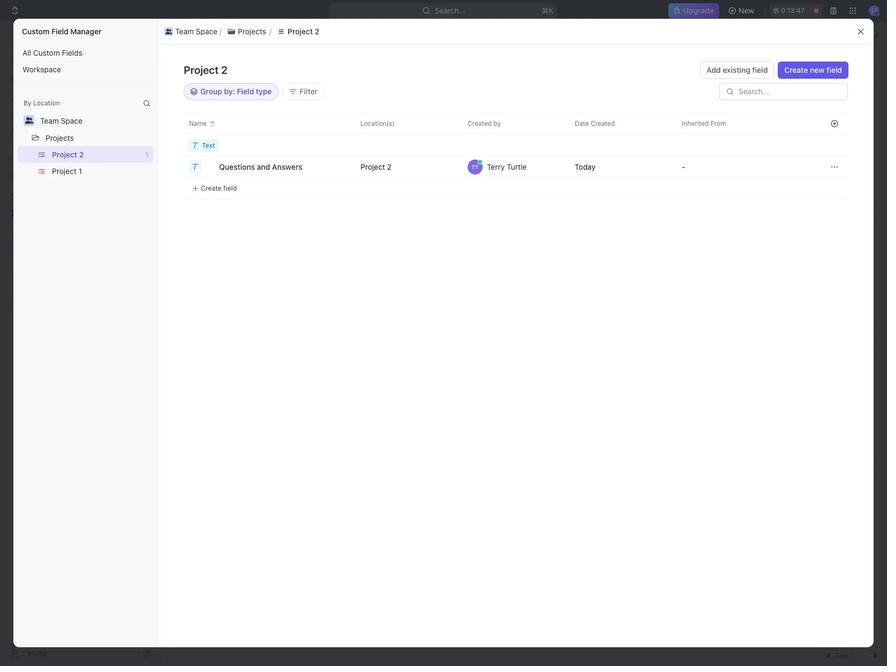 Task type: vqa. For each thing, say whether or not it's contained in the screenshot.
Today dropdown button
no



Task type: locate. For each thing, give the bounding box(es) containing it.
1 vertical spatial custom
[[33, 48, 60, 57]]

/
[[227, 29, 229, 39], [278, 29, 280, 39], [161, 40, 163, 49]]

0:13:48 button
[[771, 4, 824, 17]]

1 vertical spatial changed
[[650, 162, 676, 170]]

workspace
[[23, 65, 61, 74]]

1 horizontal spatial questions
[[219, 162, 255, 171]]

to
[[723, 119, 731, 127]]

dashboards link
[[4, 107, 155, 124]]

custom
[[22, 27, 50, 36], [33, 48, 60, 57]]

assignees
[[447, 125, 479, 134]]

1 vertical spatial questions and answers
[[102, 529, 183, 538]]

date
[[575, 120, 589, 128]]

1 vertical spatial list
[[13, 45, 158, 78]]

field right existing
[[753, 65, 768, 75]]

by location
[[24, 99, 60, 107]]

1 horizontal spatial projects button
[[222, 25, 272, 38]]

create
[[785, 65, 809, 75], [201, 184, 222, 192]]

task sidebar content section
[[615, 58, 840, 640]]

location(s) column header
[[346, 113, 455, 135]]

1 horizontal spatial task
[[302, 151, 316, 159]]

create left new
[[785, 65, 809, 75]]

row group
[[346, 135, 822, 199], [822, 135, 849, 199]]

new
[[739, 6, 755, 15]]

project 1 button
[[47, 163, 153, 180]]

questions and answers inside button
[[219, 162, 303, 171]]

add up customize
[[810, 69, 825, 78]]

text button
[[188, 139, 220, 152]]

questions
[[219, 162, 255, 171], [102, 529, 137, 538]]

press space to select this row. row down hide button
[[346, 156, 822, 178]]

field up team space, , element
[[51, 27, 68, 36]]

0 vertical spatial answers
[[272, 162, 303, 171]]

0 horizontal spatial team space link
[[75, 40, 117, 49]]

date created column header
[[560, 113, 670, 135]]

list
[[162, 25, 853, 38], [13, 45, 158, 78], [13, 146, 158, 180]]

1 vertical spatial status
[[678, 162, 697, 170]]

2 horizontal spatial task
[[827, 69, 843, 78]]

2 vertical spatial list
[[13, 146, 158, 180]]

project 2 link
[[282, 28, 330, 41], [167, 40, 198, 49]]

press space to select this row. row
[[346, 135, 822, 157], [158, 156, 346, 178], [346, 156, 822, 178], [346, 178, 822, 199]]

hide inside button
[[556, 125, 571, 134]]

from
[[699, 119, 713, 127], [699, 162, 713, 170]]

0 vertical spatial team space button
[[162, 25, 220, 38]]

1 horizontal spatial 1
[[145, 151, 149, 159]]

1
[[145, 151, 149, 159], [79, 167, 82, 176], [234, 186, 238, 195]]

status down 'inherited'
[[678, 162, 697, 170]]

field inside button
[[753, 65, 768, 75]]

0 horizontal spatial answers
[[153, 529, 183, 538]]

team space button
[[162, 25, 220, 38], [35, 112, 87, 129]]

questions inside button
[[219, 162, 255, 171]]

project 2
[[288, 27, 320, 36], [296, 29, 328, 39], [184, 64, 228, 76], [186, 64, 250, 81], [52, 150, 84, 159], [361, 162, 392, 171]]

projects link for left project 2 "link"
[[128, 40, 156, 49]]

Search... text field
[[739, 87, 842, 96]]

0 horizontal spatial by
[[224, 87, 233, 96]]

1 vertical spatial changed status from
[[648, 162, 714, 170]]

0 horizontal spatial team space button
[[35, 112, 87, 129]]

hide left date
[[556, 125, 571, 134]]

grid
[[158, 113, 849, 640]]

field right new
[[827, 65, 843, 75]]

by inside column header
[[494, 120, 501, 128]]

0 vertical spatial list
[[162, 25, 853, 38]]

1 horizontal spatial answers
[[272, 162, 303, 171]]

1 vertical spatial 1
[[79, 167, 82, 176]]

0 horizontal spatial field
[[51, 27, 68, 36]]

0 vertical spatial by
[[224, 87, 233, 96]]

changed
[[650, 119, 676, 127], [650, 162, 676, 170]]

0 vertical spatial 1
[[145, 151, 149, 159]]

spaces
[[9, 174, 31, 182]]

team space
[[175, 27, 218, 36], [180, 29, 222, 39], [75, 40, 117, 49], [40, 116, 83, 125]]

add task button up 'task 1' link at top left
[[275, 149, 321, 162]]

1 horizontal spatial by
[[494, 120, 501, 128]]

1 vertical spatial from
[[699, 162, 713, 170]]

0 vertical spatial add task button
[[804, 65, 849, 82]]

1 vertical spatial team space button
[[35, 112, 87, 129]]

0 vertical spatial changed
[[650, 119, 676, 127]]

0 vertical spatial from
[[699, 119, 713, 127]]

all custom fields
[[23, 48, 82, 57]]

field down progress
[[223, 184, 237, 192]]

and inside button
[[257, 162, 270, 171]]

created by
[[468, 120, 501, 128]]

1 row group from the left
[[346, 135, 822, 199]]

0:13:48
[[782, 6, 806, 14]]

questions and answers
[[219, 162, 303, 171], [102, 529, 183, 538]]

0 horizontal spatial questions and answers
[[102, 529, 183, 538]]

inherited from column header
[[668, 113, 777, 135]]

add up 'task 1' link at top left
[[288, 151, 300, 159]]

add task up 'task 1' link at top left
[[288, 151, 316, 159]]

projects
[[238, 27, 266, 36], [245, 29, 273, 39], [128, 40, 156, 49], [46, 134, 74, 143]]

1 vertical spatial create
[[201, 184, 222, 192]]

0 horizontal spatial questions
[[102, 529, 137, 538]]

⌘k
[[542, 6, 554, 15]]

task right new
[[827, 69, 843, 78]]

custom up workspace
[[33, 48, 60, 57]]

task up 'task 1' link at top left
[[302, 151, 316, 159]]

from right -
[[699, 162, 713, 170]]

0 horizontal spatial add task
[[288, 151, 316, 159]]

on
[[702, 41, 709, 49]]

2 horizontal spatial field
[[827, 65, 843, 75]]

team space button down location
[[35, 112, 87, 129]]

projects button
[[222, 25, 272, 38], [41, 129, 79, 146]]

0 vertical spatial create
[[785, 65, 809, 75]]

cell
[[346, 135, 453, 157], [453, 135, 560, 157], [560, 135, 668, 157], [668, 135, 775, 157], [775, 135, 822, 157], [822, 135, 849, 157], [158, 157, 185, 178], [775, 157, 822, 178], [346, 178, 453, 199], [453, 178, 560, 199], [560, 178, 668, 199], [668, 178, 775, 199], [775, 178, 822, 199], [822, 178, 849, 199]]

0 vertical spatial changed status from
[[648, 119, 714, 127]]

add task button
[[804, 65, 849, 82], [275, 149, 321, 162]]

1 vertical spatial hide
[[556, 125, 571, 134]]

filter button
[[283, 83, 325, 100]]

changed status from down 'inherited'
[[648, 162, 714, 170]]

terry
[[487, 162, 505, 171]]

list containing all custom fields
[[13, 45, 158, 78]]

2 row group from the left
[[822, 135, 849, 199]]

hide down the search... text field
[[761, 99, 777, 108]]

1 horizontal spatial hide
[[761, 99, 777, 108]]

changed status from up -
[[648, 119, 714, 127]]

sidebar navigation
[[0, 21, 160, 667]]

2 vertical spatial 1
[[234, 186, 238, 195]]

2 status from the top
[[678, 162, 697, 170]]

1 vertical spatial field
[[237, 87, 254, 96]]

project 2 inside button
[[288, 27, 320, 36]]

date created
[[575, 120, 615, 128]]

1 for project 1
[[79, 167, 82, 176]]

create down in
[[201, 184, 222, 192]]

add task button up customize
[[804, 65, 849, 82]]

tt
[[472, 164, 479, 170]]

create inside the questions and answers row group
[[201, 184, 222, 192]]

task down progress
[[216, 186, 232, 195]]

team space button up projects / project 2
[[162, 25, 220, 38]]

1 inside 'button'
[[79, 167, 82, 176]]

answers
[[272, 162, 303, 171], [153, 529, 183, 538]]

1 vertical spatial and
[[139, 529, 151, 538]]

add task up customize
[[810, 69, 843, 78]]

in
[[199, 151, 206, 159]]

status left from on the top of page
[[678, 119, 697, 127]]

create new field
[[785, 65, 843, 75]]

press space to select this row. row containing project 2
[[346, 156, 822, 178]]

0 horizontal spatial projects button
[[41, 129, 79, 146]]

1 horizontal spatial and
[[257, 162, 270, 171]]

add left existing
[[707, 65, 721, 75]]

create new field button
[[779, 62, 849, 79]]

1 status from the top
[[678, 119, 697, 127]]

press space to select this row. row containing questions and answers
[[158, 156, 346, 178]]

1 horizontal spatial team space button
[[162, 25, 220, 38]]

team
[[175, 27, 194, 36], [180, 29, 199, 39], [75, 40, 94, 49], [40, 116, 59, 125]]

add left the description
[[103, 433, 116, 442]]

share
[[742, 40, 763, 49]]

custom inside all custom fields 'button'
[[33, 48, 60, 57]]

space inside list
[[196, 27, 218, 36]]

1 vertical spatial task
[[302, 151, 316, 159]]

user group image inside list
[[166, 29, 172, 34]]

2 horizontal spatial created
[[676, 41, 700, 49]]

2 horizontal spatial 1
[[234, 186, 238, 195]]

by for group
[[224, 87, 233, 96]]

press space to select this row. row up task 1
[[158, 156, 346, 178]]

by right group
[[224, 87, 233, 96]]

1 horizontal spatial field
[[753, 65, 768, 75]]

0 horizontal spatial projects link
[[128, 40, 156, 49]]

created up tt
[[468, 120, 492, 128]]

0 horizontal spatial hide
[[556, 125, 571, 134]]

1 horizontal spatial projects link
[[232, 28, 276, 41]]

tree
[[4, 187, 155, 331]]

0 vertical spatial projects button
[[222, 25, 272, 38]]

created left on
[[676, 41, 700, 49]]

0 horizontal spatial add task button
[[275, 149, 321, 162]]

0 vertical spatial status
[[678, 119, 697, 127]]

project inside project 1 'button'
[[52, 167, 77, 176]]

row
[[346, 113, 824, 135]]

name row
[[158, 113, 348, 135]]

projects inside list
[[238, 27, 266, 36]]

changed left -
[[650, 162, 676, 170]]

share button
[[736, 36, 769, 54]]

docs link
[[4, 88, 155, 106]]

1 vertical spatial by
[[494, 120, 501, 128]]

1 horizontal spatial questions and answers
[[219, 162, 303, 171]]

project 2 inside dropdown button
[[361, 162, 392, 171]]

1 horizontal spatial created
[[591, 120, 615, 128]]

1 from from the top
[[699, 119, 713, 127]]

0 vertical spatial and
[[257, 162, 270, 171]]

field for add existing field
[[753, 65, 768, 75]]

0 vertical spatial questions and answers
[[219, 162, 303, 171]]

team inside list
[[175, 27, 194, 36]]

0 horizontal spatial task
[[216, 186, 232, 195]]

inbox
[[26, 74, 45, 83]]

projects / project 2
[[128, 40, 198, 49]]

field right :
[[237, 87, 254, 96]]

press space to select this row. row up today
[[346, 135, 822, 157]]

0 horizontal spatial create
[[201, 184, 222, 192]]

created by column header
[[453, 113, 562, 135]]

8686faf0v button
[[121, 290, 163, 302]]

custom up all in the left top of the page
[[22, 27, 50, 36]]

0 horizontal spatial 1
[[79, 167, 82, 176]]

0 horizontal spatial field
[[223, 184, 237, 192]]

0 horizontal spatial and
[[139, 529, 151, 538]]

1 vertical spatial questions
[[102, 529, 137, 538]]

search...
[[435, 6, 466, 15]]

1 horizontal spatial field
[[237, 87, 254, 96]]

team space, , element
[[60, 40, 71, 50]]

0 horizontal spatial created
[[468, 120, 492, 128]]

1 for task 1
[[234, 186, 238, 195]]

created for created on nov 17
[[676, 41, 700, 49]]

8686faf0v
[[125, 292, 158, 300]]

and
[[257, 162, 270, 171], [139, 529, 151, 538]]

0 vertical spatial add task
[[810, 69, 843, 78]]

1 vertical spatial add task button
[[275, 149, 321, 162]]

field
[[753, 65, 768, 75], [827, 65, 843, 75], [223, 184, 237, 192]]

inherited from
[[683, 120, 727, 128]]

0 vertical spatial hide
[[761, 99, 777, 108]]

2
[[315, 27, 320, 36], [323, 29, 328, 39], [194, 40, 198, 49], [221, 64, 228, 76], [237, 64, 247, 81], [79, 150, 84, 159], [255, 151, 259, 159], [387, 162, 392, 171]]

add
[[707, 65, 721, 75], [810, 69, 825, 78], [288, 151, 300, 159], [103, 433, 116, 442]]

0 horizontal spatial project 2 link
[[167, 40, 198, 49]]

project 2 inside "link"
[[296, 29, 328, 39]]

column header
[[158, 113, 167, 135], [158, 113, 185, 135]]

from left to
[[699, 119, 713, 127]]

by right assignees
[[494, 120, 501, 128]]

user group image
[[166, 29, 172, 34], [170, 32, 177, 37], [11, 210, 19, 217]]

project
[[288, 27, 313, 36], [296, 29, 321, 39], [167, 40, 192, 49], [184, 64, 219, 76], [186, 64, 234, 81], [52, 150, 77, 159], [361, 162, 385, 171], [52, 167, 77, 176]]

created right date
[[591, 120, 615, 128]]

0 vertical spatial questions
[[219, 162, 255, 171]]

1 vertical spatial answers
[[153, 529, 183, 538]]

field
[[51, 27, 68, 36], [237, 87, 254, 96]]

1 horizontal spatial create
[[785, 65, 809, 75]]

changed left 'inherited'
[[650, 119, 676, 127]]



Task type: describe. For each thing, give the bounding box(es) containing it.
:
[[233, 87, 235, 96]]

press space to select this row. row down today
[[346, 178, 822, 199]]

add description button
[[86, 430, 539, 447]]

projects link for right project 2 "link"
[[232, 28, 276, 41]]

create field button
[[188, 182, 241, 195]]

1 horizontal spatial add task
[[810, 69, 843, 78]]

group by : field type
[[201, 87, 272, 96]]

customize button
[[783, 96, 837, 111]]

answers inside custom fields element
[[153, 529, 183, 538]]

in progress
[[199, 151, 242, 159]]

project 2 button
[[354, 156, 449, 178]]

location(s)
[[361, 120, 395, 128]]

create field
[[201, 184, 237, 192]]

list link
[[239, 96, 254, 111]]

task sidebar navigation tab list
[[845, 65, 869, 128]]

1 vertical spatial projects button
[[41, 129, 79, 146]]

2 from from the top
[[699, 162, 713, 170]]

custom fields element
[[82, 522, 543, 571]]

workspace button
[[18, 61, 153, 78]]

fields
[[62, 48, 82, 57]]

all
[[23, 48, 31, 57]]

name
[[189, 120, 207, 128]]

press space to select this row. row inside the questions and answers row group
[[158, 156, 346, 178]]

home
[[26, 56, 46, 65]]

1 horizontal spatial /
[[227, 29, 229, 39]]

row group containing project 2
[[346, 135, 822, 199]]

custom field manager
[[22, 27, 102, 36]]

questions and answers button
[[218, 158, 309, 176]]

created on nov 17
[[676, 41, 732, 49]]

subtasks button
[[124, 467, 170, 487]]

nov
[[711, 41, 723, 49]]

1 horizontal spatial team space link
[[167, 28, 225, 41]]

by
[[24, 99, 32, 107]]

grid containing questions and answers
[[158, 113, 849, 640]]

type
[[256, 87, 272, 96]]

board link
[[198, 96, 221, 111]]

0 horizontal spatial /
[[161, 40, 163, 49]]

2 vertical spatial task
[[216, 186, 232, 195]]

create for create field
[[201, 184, 222, 192]]

2 inside dropdown button
[[387, 162, 392, 171]]

add description
[[103, 433, 157, 442]]

name column header
[[185, 113, 348, 135]]

filter
[[300, 87, 318, 96]]

create for create new field
[[785, 65, 809, 75]]

by for created
[[494, 120, 501, 128]]

field for create new field
[[827, 65, 843, 75]]

docs
[[26, 92, 43, 101]]

-
[[683, 162, 686, 171]]

questions and answers row group
[[158, 135, 373, 199]]

assignees button
[[433, 123, 483, 136]]

add existing field button
[[701, 62, 775, 79]]

today
[[575, 162, 596, 171]]

and inside custom fields element
[[139, 529, 151, 538]]

cell inside the questions and answers row group
[[158, 157, 185, 178]]

calendar link
[[271, 96, 305, 111]]

row containing location(s)
[[346, 113, 824, 135]]

board
[[200, 99, 221, 108]]

hide button
[[552, 123, 575, 136]]

search
[[718, 99, 743, 108]]

upgrade
[[684, 6, 715, 15]]

0 vertical spatial field
[[51, 27, 68, 36]]

description
[[119, 433, 157, 442]]

0 vertical spatial task
[[827, 69, 843, 78]]

task 1 link
[[213, 183, 372, 199]]

favorites button
[[4, 153, 41, 166]]

manager
[[70, 27, 102, 36]]

activity
[[846, 84, 867, 91]]

list
[[241, 99, 254, 108]]

0 vertical spatial custom
[[22, 27, 50, 36]]

group
[[201, 87, 222, 96]]

progress
[[207, 151, 242, 159]]

inbox link
[[4, 70, 155, 87]]

add inside button
[[707, 65, 721, 75]]

terry turtle
[[487, 162, 527, 171]]

answers inside button
[[272, 162, 303, 171]]

project inside project 2 "link"
[[296, 29, 321, 39]]

subtasks
[[128, 472, 165, 482]]

existing
[[723, 65, 751, 75]]

project inside project 2 button
[[288, 27, 313, 36]]

2 changed from the top
[[650, 162, 676, 170]]

2 inside button
[[315, 27, 320, 36]]

from
[[711, 120, 727, 128]]

location
[[33, 99, 60, 107]]

1 changed status from from the top
[[648, 119, 714, 127]]

project 2 button
[[272, 25, 325, 38]]

home link
[[4, 52, 155, 69]]

Edit task name text field
[[82, 312, 543, 333]]

dashboards
[[26, 110, 67, 120]]

2 horizontal spatial /
[[278, 29, 280, 39]]

hide button
[[748, 96, 781, 111]]

project 1
[[52, 167, 82, 176]]

inherited
[[683, 120, 709, 128]]

2 changed status from from the top
[[648, 162, 714, 170]]

1 horizontal spatial add task button
[[804, 65, 849, 82]]

add existing field
[[707, 65, 768, 75]]

1 horizontal spatial project 2 link
[[282, 28, 330, 41]]

Search tasks... text field
[[754, 122, 862, 138]]

new button
[[724, 2, 761, 19]]

calendar
[[274, 99, 305, 108]]

list containing team space
[[162, 25, 853, 38]]

list containing project 2
[[13, 146, 158, 180]]

new
[[811, 65, 825, 75]]

customize
[[797, 99, 834, 108]]

turtle
[[507, 162, 527, 171]]

search button
[[704, 96, 746, 111]]

project inside project 2 dropdown button
[[361, 162, 385, 171]]

user group image inside tree
[[11, 210, 19, 217]]

questions inside custom fields element
[[102, 529, 137, 538]]

invite
[[28, 650, 47, 659]]

favorites
[[9, 155, 37, 164]]

1 vertical spatial add task
[[288, 151, 316, 159]]

hide inside dropdown button
[[761, 99, 777, 108]]

task 1
[[216, 186, 238, 195]]

created for created by
[[468, 120, 492, 128]]

questions and answers inside custom fields element
[[102, 529, 183, 538]]

all custom fields button
[[18, 45, 153, 61]]

upgrade link
[[669, 3, 720, 18]]

text
[[202, 141, 215, 149]]

tree inside sidebar navigation
[[4, 187, 155, 331]]

field inside the questions and answers row group
[[223, 184, 237, 192]]

17
[[725, 41, 732, 49]]

1 changed from the top
[[650, 119, 676, 127]]



